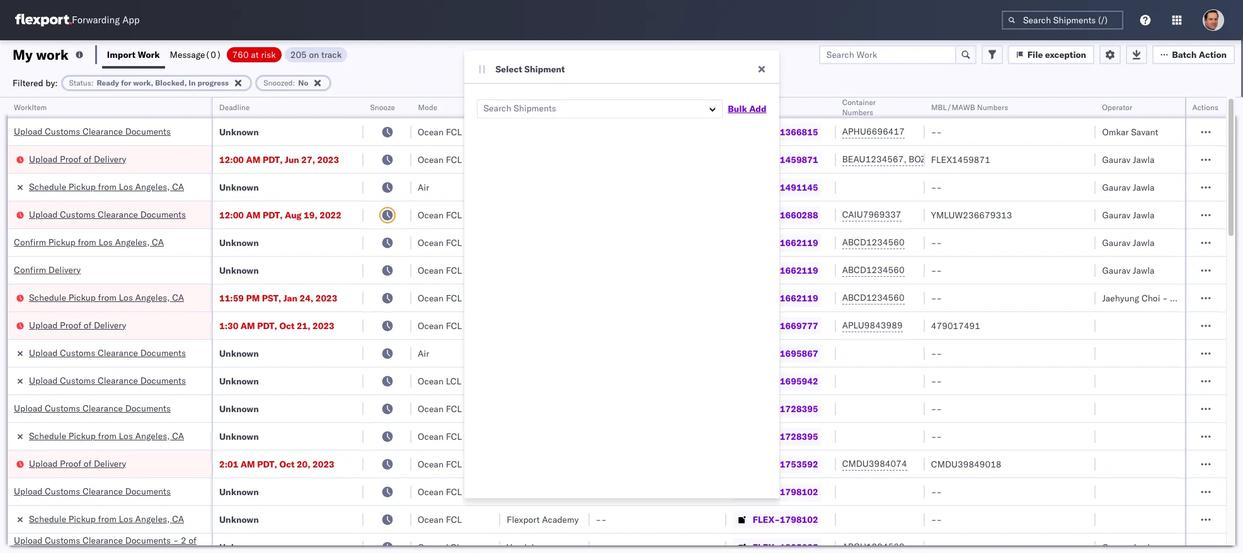 Task type: describe. For each thing, give the bounding box(es) containing it.
app
[[122, 14, 140, 26]]

3 gaurav jawla from the top
[[1102, 210, 1155, 221]]

of for 2:01 am pdt, oct 20, 2023
[[84, 458, 92, 470]]

2023 for 11:59 pm pst, jan 24, 2023
[[316, 293, 337, 304]]

progress
[[197, 78, 229, 87]]

4 unknown from the top
[[219, 265, 259, 276]]

forwarding app
[[72, 14, 140, 26]]

9 fcl from the top
[[446, 431, 462, 443]]

1 flex-1798102 from the top
[[753, 487, 818, 498]]

2022
[[320, 210, 342, 221]]

0 horizontal spatial 2
[[14, 548, 19, 554]]

flex-1695942
[[753, 376, 818, 387]]

upload proof of delivery button for 1:30 am pdt, oct 21, 2023
[[29, 319, 126, 333]]

flex-1753592
[[753, 459, 818, 470]]

batch
[[1172, 49, 1197, 60]]

upload customs clearance documents button for flex-1366815
[[14, 125, 171, 139]]

add
[[749, 103, 767, 115]]

confirm pickup from los angeles, ca link
[[14, 236, 164, 249]]

9 ocean fcl from the top
[[418, 431, 462, 443]]

upload proof of delivery link for 1:30
[[29, 319, 126, 332]]

1 unknown from the top
[[219, 126, 259, 138]]

12 fcl from the top
[[446, 514, 462, 526]]

ca for 4th schedule pickup from los angeles, ca link from the bottom of the page
[[172, 181, 184, 193]]

24,
[[300, 293, 313, 304]]

los inside 'schedule pickup from los angeles, ca' button
[[119, 292, 133, 303]]

select shipment
[[496, 64, 565, 75]]

upload proof of delivery link for 2:01
[[29, 458, 126, 470]]

on
[[309, 49, 319, 60]]

my
[[13, 46, 33, 63]]

abcd1234560 for confirm pickup from los angeles, ca
[[842, 237, 905, 248]]

1459871
[[780, 154, 818, 165]]

3 1662119 from the top
[[780, 293, 818, 304]]

14 flex- from the top
[[753, 487, 780, 498]]

6 resize handle column header from the left
[[711, 98, 726, 554]]

2 fcl from the top
[[446, 154, 462, 165]]

upload proof of delivery for 1:30 am pdt, oct 21, 2023
[[29, 320, 126, 331]]

am for 12:00 am pdt, jun 27, 2023
[[246, 154, 261, 165]]

10 ocean fcl from the top
[[418, 459, 462, 470]]

3 ocean from the top
[[418, 210, 444, 221]]

container numbers button
[[836, 95, 912, 118]]

ca for fourth schedule pickup from los angeles, ca link
[[172, 514, 184, 525]]

import work button
[[102, 40, 165, 69]]

2 ocean from the top
[[418, 154, 444, 165]]

by:
[[46, 77, 58, 89]]

: for snoozed
[[293, 78, 295, 87]]

message (0)
[[170, 49, 222, 60]]

search
[[484, 103, 511, 114]]

10 unknown from the top
[[219, 514, 259, 526]]

work,
[[133, 78, 153, 87]]

7 ocean fcl from the top
[[418, 320, 462, 332]]

forwarding app link
[[15, 14, 140, 26]]

of for 1:30 am pdt, oct 21, 2023
[[84, 320, 92, 331]]

ready
[[97, 78, 119, 87]]

1835605
[[780, 542, 818, 554]]

forwarding
[[72, 14, 120, 26]]

3 schedule pickup from los angeles, ca link from the top
[[29, 430, 184, 443]]

1695867
[[780, 348, 818, 359]]

pdt, for 21,
[[257, 320, 277, 332]]

12 ocean from the top
[[418, 487, 444, 498]]

2023 for 2:01 am pdt, oct 20, 2023
[[313, 459, 334, 470]]

11 ocean from the top
[[418, 459, 444, 470]]

11 resize handle column header from the left
[[1211, 98, 1226, 554]]

8 resize handle column header from the left
[[910, 98, 925, 554]]

14 ocean from the top
[[418, 542, 444, 554]]

clearance inside upload customs clearance documents - 2 of 2
[[82, 535, 123, 547]]

snooze
[[370, 103, 395, 112]]

id
[[750, 103, 758, 112]]

oct for 21,
[[279, 320, 295, 332]]

3 jawla from the top
[[1133, 210, 1155, 221]]

1 flex- from the top
[[753, 126, 780, 138]]

mode button
[[411, 100, 488, 113]]

jan
[[283, 293, 297, 304]]

academy
[[542, 514, 579, 526]]

13 flex- from the top
[[753, 459, 780, 470]]

exception
[[1045, 49, 1086, 60]]

deadline
[[219, 103, 250, 112]]

ymluw236679313
[[931, 210, 1012, 221]]

numbers for container numbers
[[842, 108, 873, 117]]

bulk add button
[[728, 96, 767, 122]]

1 horizontal spatial 2
[[181, 535, 186, 547]]

flex1459871
[[931, 154, 990, 165]]

import work
[[107, 49, 160, 60]]

my work
[[13, 46, 69, 63]]

2023 for 12:00 am pdt, jun 27, 2023
[[317, 154, 339, 165]]

confirm for confirm delivery
[[14, 264, 46, 276]]

11 ocean fcl from the top
[[418, 487, 462, 498]]

3 gaurav from the top
[[1102, 210, 1131, 221]]

15 flex- from the top
[[753, 514, 780, 526]]

5 gaurav from the top
[[1102, 265, 1131, 276]]

angeles, for third schedule pickup from los angeles, ca link from the bottom of the page
[[135, 292, 170, 303]]

1 ocean fcl from the top
[[418, 126, 462, 138]]

1662119 for confirm delivery
[[780, 265, 818, 276]]

1 gaurav jawla from the top
[[1102, 154, 1155, 165]]

11 fcl from the top
[[446, 487, 462, 498]]

2:01 am pdt, oct 20, 2023
[[219, 459, 334, 470]]

: for status
[[91, 78, 94, 87]]

file exception
[[1028, 49, 1086, 60]]

am for 12:00 am pdt, aug 19, 2022
[[246, 210, 261, 221]]

7 unknown from the top
[[219, 404, 259, 415]]

beau1234567,
[[842, 154, 907, 165]]

7 fcl from the top
[[446, 320, 462, 332]]

proof for 12:00 am pdt, jun 27, 2023
[[60, 153, 81, 165]]

5 ocean fcl from the top
[[418, 265, 462, 276]]

4 flex- from the top
[[753, 210, 780, 221]]

file
[[1028, 49, 1043, 60]]

1753592
[[780, 459, 818, 470]]

27,
[[301, 154, 315, 165]]

in
[[189, 78, 196, 87]]

work
[[36, 46, 69, 63]]

select
[[496, 64, 522, 75]]

1 jawla from the top
[[1133, 154, 1155, 165]]

2 ocean lcl from the top
[[418, 542, 461, 554]]

6 flex- from the top
[[753, 265, 780, 276]]

message
[[170, 49, 205, 60]]

confirm delivery
[[14, 264, 81, 276]]

upload proof of delivery button for 12:00 am pdt, jun 27, 2023
[[29, 153, 126, 167]]

work
[[138, 49, 160, 60]]

10 resize handle column header from the left
[[1170, 98, 1185, 554]]

angeles, for 4th schedule pickup from los angeles, ca link from the bottom of the page
[[135, 181, 170, 193]]

workitem
[[14, 103, 47, 112]]

1669777
[[780, 320, 818, 332]]

4 schedule pickup from los angeles, ca link from the top
[[29, 513, 184, 526]]

flex-1662119 for confirm pickup from los angeles, ca
[[753, 237, 818, 249]]

5 resize handle column header from the left
[[574, 98, 589, 554]]

schedule for third schedule pickup from los angeles, ca link from the top of the page
[[29, 431, 66, 442]]

confirm pickup from los angeles, ca button
[[14, 236, 164, 250]]

12:00 for 12:00 am pdt, aug 19, 2022
[[219, 210, 244, 221]]

ca for third schedule pickup from los angeles, ca link from the bottom of the page
[[172, 292, 184, 303]]

operator
[[1102, 103, 1133, 112]]

of inside upload customs clearance documents - 2 of 2
[[189, 535, 197, 547]]

pdt, for 27,
[[263, 154, 283, 165]]

2 lcl from the top
[[446, 542, 461, 554]]

16 flex- from the top
[[753, 542, 780, 554]]

3 unknown from the top
[[219, 237, 259, 249]]

3 ocean fcl from the top
[[418, 210, 462, 221]]

2 schedule pickup from los angeles, ca link from the top
[[29, 291, 184, 304]]

filtered by:
[[13, 77, 58, 89]]

angeles, for third schedule pickup from los angeles, ca link from the top of the page
[[135, 431, 170, 442]]

1660288
[[780, 210, 818, 221]]

schedule pickup from los angeles, ca button
[[29, 291, 184, 305]]

ca for confirm pickup from los angeles, ca link
[[152, 237, 164, 248]]

flexport. image
[[15, 14, 72, 26]]

jun
[[285, 154, 299, 165]]

mode
[[418, 103, 437, 112]]

bozo1234565,
[[909, 154, 973, 165]]

1 ocean from the top
[[418, 126, 444, 138]]

from for confirm pickup from los angeles, ca link
[[78, 237, 96, 248]]

1 flex-1728395 from the top
[[753, 404, 818, 415]]

2023 for 1:30 am pdt, oct 21, 2023
[[313, 320, 334, 332]]

2 resize handle column header from the left
[[348, 98, 364, 554]]

upload customs clearance documents - 2 of 2 link
[[14, 535, 198, 554]]

479017491
[[931, 320, 980, 332]]

vandelay
[[507, 542, 543, 554]]

6 ocean fcl from the top
[[418, 293, 462, 304]]

2 flex-1798102 from the top
[[753, 514, 818, 526]]

760
[[232, 49, 249, 60]]

upload customs clearance documents button for flex-1798102
[[14, 486, 171, 499]]

delivery for 12:00 am pdt, jun 27, 2023
[[94, 153, 126, 165]]

cmdu39849018
[[931, 459, 1002, 470]]

2 unknown from the top
[[219, 182, 259, 193]]

1 1798102 from the top
[[780, 487, 818, 498]]

1 schedule pickup from los angeles, ca link from the top
[[29, 181, 184, 193]]

action
[[1199, 49, 1227, 60]]

4 ocean fcl from the top
[[418, 237, 462, 249]]

2 flex- from the top
[[753, 154, 780, 165]]

schedule for third schedule pickup from los angeles, ca link from the bottom of the page
[[29, 292, 66, 303]]

omkar
[[1102, 126, 1129, 138]]

6 fcl from the top
[[446, 293, 462, 304]]

confirm for confirm pickup from los angeles, ca
[[14, 237, 46, 248]]

schedule for 4th schedule pickup from los angeles, ca link from the bottom of the page
[[29, 181, 66, 193]]

shipment
[[524, 64, 565, 75]]

8 ocean fcl from the top
[[418, 404, 462, 415]]

21,
[[297, 320, 310, 332]]

760 at risk
[[232, 49, 276, 60]]

client name button
[[500, 100, 577, 113]]

status
[[69, 78, 91, 87]]

pickup for fourth schedule pickup from los angeles, ca link
[[69, 514, 96, 525]]

8 unknown from the top
[[219, 431, 259, 443]]

19,
[[304, 210, 317, 221]]



Task type: locate. For each thing, give the bounding box(es) containing it.
1 oct from the top
[[279, 320, 295, 332]]

4 fcl from the top
[[446, 237, 462, 249]]

risk
[[261, 49, 276, 60]]

1491145
[[780, 182, 818, 193]]

0 vertical spatial air
[[418, 182, 429, 193]]

3 resize handle column header from the left
[[396, 98, 411, 554]]

flex id
[[733, 103, 758, 112]]

3 upload proof of delivery link from the top
[[29, 458, 126, 470]]

2 proof from the top
[[60, 320, 81, 331]]

ocean lcl
[[418, 376, 461, 387], [418, 542, 461, 554]]

schedule pickup from los angeles, ca for 4th schedule pickup from los angeles, ca link from the bottom of the page
[[29, 181, 184, 193]]

schedule pickup from los angeles, ca
[[29, 181, 184, 193], [29, 292, 184, 303], [29, 431, 184, 442], [29, 514, 184, 525]]

los inside confirm pickup from los angeles, ca link
[[99, 237, 113, 248]]

1 vertical spatial upload proof of delivery link
[[29, 319, 126, 332]]

0 vertical spatial flex-1662119
[[753, 237, 818, 249]]

1 vertical spatial confirm
[[14, 264, 46, 276]]

1798102
[[780, 487, 818, 498], [780, 514, 818, 526]]

flex-1669777 button
[[733, 317, 821, 335], [733, 317, 821, 335]]

1 1728395 from the top
[[780, 404, 818, 415]]

1798102 up 1835605 in the bottom of the page
[[780, 514, 818, 526]]

1 schedule pickup from los angeles, ca from the top
[[29, 181, 184, 193]]

1 vertical spatial flex-1728395
[[753, 431, 818, 443]]

0 vertical spatial 1728395
[[780, 404, 818, 415]]

1 1662119 from the top
[[780, 237, 818, 249]]

from for 4th schedule pickup from los angeles, ca link from the bottom of the page
[[98, 181, 116, 193]]

2 vertical spatial 1662119
[[780, 293, 818, 304]]

2 1662119 from the top
[[780, 265, 818, 276]]

5 jawla from the top
[[1133, 265, 1155, 276]]

1 proof from the top
[[60, 153, 81, 165]]

am left jun
[[246, 154, 261, 165]]

air
[[418, 182, 429, 193], [418, 348, 429, 359]]

2 gaurav jawla from the top
[[1102, 182, 1155, 193]]

2 flex-1662119 from the top
[[753, 265, 818, 276]]

flexport
[[507, 514, 540, 526]]

oct left "21,"
[[279, 320, 295, 332]]

angeles, for confirm pickup from los angeles, ca link
[[115, 237, 150, 248]]

ca for third schedule pickup from los angeles, ca link from the top of the page
[[172, 431, 184, 442]]

blocked,
[[155, 78, 187, 87]]

0 vertical spatial upload proof of delivery link
[[29, 153, 126, 165]]

6 unknown from the top
[[219, 376, 259, 387]]

3 flex- from the top
[[753, 182, 780, 193]]

angeles, inside button
[[135, 292, 170, 303]]

9 ocean from the top
[[418, 404, 444, 415]]

0 vertical spatial proof
[[60, 153, 81, 165]]

flex-1660288
[[753, 210, 818, 221]]

2 abcd1234560 from the top
[[842, 265, 905, 276]]

10 flex- from the top
[[753, 376, 780, 387]]

flex-1662119 for confirm delivery
[[753, 265, 818, 276]]

5 flex- from the top
[[753, 237, 780, 249]]

1 vertical spatial upload proof of delivery button
[[29, 319, 126, 333]]

pm
[[246, 293, 260, 304]]

pdt, down the pst,
[[257, 320, 277, 332]]

1798102 down 1753592 on the right bottom of the page
[[780, 487, 818, 498]]

numbers for mbl/mawb numbers
[[977, 103, 1008, 112]]

1 vertical spatial lcl
[[446, 542, 461, 554]]

name
[[529, 103, 549, 112]]

1 flex-1662119 from the top
[[753, 237, 818, 249]]

3 schedule pickup from los angeles, ca from the top
[[29, 431, 184, 442]]

delivery inside button
[[48, 264, 81, 276]]

upload proof of delivery button
[[29, 153, 126, 167], [29, 319, 126, 333], [29, 458, 126, 472]]

12:00 for 12:00 am pdt, jun 27, 2023
[[219, 154, 244, 165]]

abcd1234560 for confirm delivery
[[842, 265, 905, 276]]

schedule pickup from los angeles, ca for fourth schedule pickup from los angeles, ca link
[[29, 514, 184, 525]]

2 vertical spatial proof
[[60, 458, 81, 470]]

-
[[931, 126, 937, 138], [937, 126, 942, 138], [931, 182, 937, 193], [937, 182, 942, 193], [931, 237, 937, 249], [937, 237, 942, 249], [931, 265, 937, 276], [937, 265, 942, 276], [931, 293, 937, 304], [937, 293, 942, 304], [931, 348, 937, 359], [937, 348, 942, 359], [931, 376, 937, 387], [937, 376, 942, 387], [931, 404, 937, 415], [937, 404, 942, 415], [931, 431, 937, 443], [937, 431, 942, 443], [931, 487, 937, 498], [937, 487, 942, 498], [596, 514, 601, 526], [601, 514, 607, 526], [931, 514, 937, 526], [937, 514, 942, 526], [173, 535, 179, 547], [596, 542, 601, 554], [601, 542, 607, 554], [931, 542, 937, 554], [937, 542, 942, 554]]

0 vertical spatial lcl
[[446, 376, 461, 387]]

1 schedule from the top
[[29, 181, 66, 193]]

ca inside "button"
[[152, 237, 164, 248]]

0 vertical spatial 12:00
[[219, 154, 244, 165]]

numbers inside mbl/mawb numbers button
[[977, 103, 1008, 112]]

from inside "button"
[[78, 237, 96, 248]]

cmdu3984074
[[842, 459, 907, 470]]

2 vertical spatial flex-1662119
[[753, 293, 818, 304]]

: left ready
[[91, 78, 94, 87]]

confirm inside button
[[14, 264, 46, 276]]

savant
[[1131, 126, 1158, 138]]

numbers down the container
[[842, 108, 873, 117]]

12 ocean fcl from the top
[[418, 514, 462, 526]]

at
[[251, 49, 259, 60]]

flex-1798102 up flex-1835605
[[753, 514, 818, 526]]

documents inside upload customs clearance documents - 2 of 2
[[125, 535, 171, 547]]

3 fcl from the top
[[446, 210, 462, 221]]

8 flex- from the top
[[753, 320, 780, 332]]

2 schedule from the top
[[29, 292, 66, 303]]

1 vertical spatial 1798102
[[780, 514, 818, 526]]

2 : from the left
[[293, 78, 295, 87]]

6 gaurav from the top
[[1102, 542, 1131, 554]]

7 ocean from the top
[[418, 320, 444, 332]]

client
[[507, 103, 527, 112]]

1662119 for confirm pickup from los angeles, ca
[[780, 237, 818, 249]]

schedule for fourth schedule pickup from los angeles, ca link
[[29, 514, 66, 525]]

pickup for third schedule pickup from los angeles, ca link from the bottom of the page
[[69, 292, 96, 303]]

10 fcl from the top
[[446, 459, 462, 470]]

confirm pickup from los angeles, ca
[[14, 237, 164, 248]]

11:59 pm pst, jan 24, 2023
[[219, 293, 337, 304]]

2 flex-1728395 from the top
[[753, 431, 818, 443]]

pdt, left aug
[[263, 210, 283, 221]]

0 vertical spatial flex-1798102
[[753, 487, 818, 498]]

ca inside button
[[172, 292, 184, 303]]

flex-1662119 button
[[733, 234, 821, 252], [733, 234, 821, 252], [733, 262, 821, 279], [733, 262, 821, 279], [733, 290, 821, 307], [733, 290, 821, 307]]

schedule pickup from los angeles, ca for third schedule pickup from los angeles, ca link from the top of the page
[[29, 431, 184, 442]]

2 schedule pickup from los angeles, ca from the top
[[29, 292, 184, 303]]

4 gaurav jawla from the top
[[1102, 237, 1155, 249]]

2 jawla from the top
[[1133, 182, 1155, 193]]

oct for 20,
[[279, 459, 295, 470]]

2 ocean fcl from the top
[[418, 154, 462, 165]]

proof
[[60, 153, 81, 165], [60, 320, 81, 331], [60, 458, 81, 470]]

- inside upload customs clearance documents - 2 of 2
[[173, 535, 179, 547]]

12:00 left aug
[[219, 210, 244, 221]]

0 vertical spatial 2
[[181, 535, 186, 547]]

1 vertical spatial air
[[418, 348, 429, 359]]

5 gaurav jawla from the top
[[1102, 265, 1155, 276]]

pdt,
[[263, 154, 283, 165], [263, 210, 283, 221], [257, 320, 277, 332], [257, 459, 277, 470]]

2 1798102 from the top
[[780, 514, 818, 526]]

proof for 2:01 am pdt, oct 20, 2023
[[60, 458, 81, 470]]

2023 right 20,
[[313, 459, 334, 470]]

pickup
[[69, 181, 96, 193], [48, 237, 76, 248], [69, 292, 96, 303], [69, 431, 96, 442], [69, 514, 96, 525]]

pickup inside "button"
[[48, 237, 76, 248]]

2023 right 27,
[[317, 154, 339, 165]]

am for 2:01 am pdt, oct 20, 2023
[[241, 459, 255, 470]]

air for schedule pickup from los angeles, ca
[[418, 182, 429, 193]]

0 vertical spatial upload proof of delivery
[[29, 153, 126, 165]]

for
[[121, 78, 131, 87]]

0 vertical spatial 1662119
[[780, 237, 818, 249]]

flex-1366815 button
[[733, 123, 821, 141], [733, 123, 821, 141]]

flex-1835605
[[753, 542, 818, 554]]

0 vertical spatial oct
[[279, 320, 295, 332]]

snoozed
[[264, 78, 293, 87]]

oct left 20,
[[279, 459, 295, 470]]

pst,
[[262, 293, 281, 304]]

12 flex- from the top
[[753, 431, 780, 443]]

documents
[[125, 126, 171, 137], [140, 209, 186, 220], [140, 348, 186, 359], [140, 375, 186, 387], [125, 403, 171, 414], [125, 486, 171, 497], [125, 535, 171, 547]]

caiu7969337
[[842, 209, 901, 221]]

pickup for 4th schedule pickup from los angeles, ca link from the bottom of the page
[[69, 181, 96, 193]]

bulk add
[[728, 103, 767, 115]]

upload proof of delivery link for 12:00
[[29, 153, 126, 165]]

flex-1491145
[[753, 182, 818, 193]]

7 resize handle column header from the left
[[821, 98, 836, 554]]

1 : from the left
[[91, 78, 94, 87]]

6 jawla from the top
[[1133, 542, 1155, 554]]

: left no
[[293, 78, 295, 87]]

schedule
[[29, 181, 66, 193], [29, 292, 66, 303], [29, 431, 66, 442], [29, 514, 66, 525]]

customs inside upload customs clearance documents - 2 of 2
[[45, 535, 80, 547]]

flex-1753592 button
[[733, 456, 821, 474], [733, 456, 821, 474]]

pickup for third schedule pickup from los angeles, ca link from the top of the page
[[69, 431, 96, 442]]

am for 1:30 am pdt, oct 21, 2023
[[241, 320, 255, 332]]

1 lcl from the top
[[446, 376, 461, 387]]

1 fcl from the top
[[446, 126, 462, 138]]

schedule pickup from los angeles, ca for third schedule pickup from los angeles, ca link from the bottom of the page
[[29, 292, 184, 303]]

4 gaurav from the top
[[1102, 237, 1131, 249]]

Search Shipments (/) text field
[[1002, 11, 1124, 30]]

8 ocean from the top
[[418, 376, 444, 387]]

upload customs clearance documents link
[[14, 125, 171, 138], [29, 208, 186, 221], [29, 347, 186, 359], [29, 375, 186, 387], [14, 402, 171, 415], [14, 486, 171, 498]]

flex-1728395 up flex-1753592 at the bottom right
[[753, 431, 818, 443]]

angeles, inside "button"
[[115, 237, 150, 248]]

2 gaurav from the top
[[1102, 182, 1131, 193]]

from inside button
[[98, 292, 116, 303]]

1366815
[[780, 126, 818, 138]]

0 vertical spatial ocean lcl
[[418, 376, 461, 387]]

3 flex-1662119 from the top
[[753, 293, 818, 304]]

jawla
[[1133, 154, 1155, 165], [1133, 182, 1155, 193], [1133, 210, 1155, 221], [1133, 237, 1155, 249], [1133, 265, 1155, 276], [1133, 542, 1155, 554]]

am right 1:30
[[241, 320, 255, 332]]

upload customs clearance documents - 2 of 2
[[14, 535, 197, 554]]

flex-1728395 down the flex-1695942
[[753, 404, 818, 415]]

mbl/mawb numbers
[[931, 103, 1008, 112]]

aplu9843989
[[842, 320, 903, 331]]

am left aug
[[246, 210, 261, 221]]

205 on track
[[290, 49, 342, 60]]

2 vertical spatial upload proof of delivery
[[29, 458, 126, 470]]

1 resize handle column header from the left
[[197, 98, 212, 554]]

2
[[181, 535, 186, 547], [14, 548, 19, 554]]

from for fourth schedule pickup from los angeles, ca link
[[98, 514, 116, 525]]

pdt, for 20,
[[257, 459, 277, 470]]

4 schedule from the top
[[29, 514, 66, 525]]

oct
[[279, 320, 295, 332], [279, 459, 295, 470]]

tcnu1234565
[[975, 154, 1037, 165]]

2023 right "21,"
[[313, 320, 334, 332]]

205
[[290, 49, 307, 60]]

schedule inside 'schedule pickup from los angeles, ca' button
[[29, 292, 66, 303]]

1 horizontal spatial :
[[293, 78, 295, 87]]

pickup inside button
[[69, 292, 96, 303]]

2:01
[[219, 459, 238, 470]]

1 vertical spatial upload proof of delivery
[[29, 320, 126, 331]]

1 vertical spatial flex-1662119
[[753, 265, 818, 276]]

(0)
[[205, 49, 222, 60]]

1 vertical spatial abcd1234560
[[842, 265, 905, 276]]

0 vertical spatial abcd1234560
[[842, 237, 905, 248]]

confirm delivery link
[[14, 264, 81, 276]]

pdt, left 20,
[[257, 459, 277, 470]]

1 ocean lcl from the top
[[418, 376, 461, 387]]

4 jawla from the top
[[1133, 237, 1155, 249]]

pickup for confirm pickup from los angeles, ca link
[[48, 237, 76, 248]]

1 vertical spatial proof
[[60, 320, 81, 331]]

1 vertical spatial flex-1798102
[[753, 514, 818, 526]]

resize handle column header
[[197, 98, 212, 554], [348, 98, 364, 554], [396, 98, 411, 554], [485, 98, 500, 554], [574, 98, 589, 554], [711, 98, 726, 554], [821, 98, 836, 554], [910, 98, 925, 554], [1081, 98, 1096, 554], [1170, 98, 1185, 554], [1211, 98, 1226, 554]]

container numbers
[[842, 98, 876, 117]]

no
[[298, 78, 308, 87]]

flex-1798102 down flex-1753592 at the bottom right
[[753, 487, 818, 498]]

1695942
[[780, 376, 818, 387]]

upload customs clearance documents button
[[14, 125, 171, 139], [29, 208, 186, 222], [14, 402, 171, 416], [14, 486, 171, 499]]

5 fcl from the top
[[446, 265, 462, 276]]

2 vertical spatial upload proof of delivery button
[[29, 458, 126, 472]]

flex-1695942 button
[[733, 373, 821, 390], [733, 373, 821, 390]]

0 horizontal spatial :
[[91, 78, 94, 87]]

deadline button
[[213, 100, 351, 113]]

2 vertical spatial upload proof of delivery link
[[29, 458, 126, 470]]

1 12:00 from the top
[[219, 154, 244, 165]]

1 vertical spatial 12:00
[[219, 210, 244, 221]]

upload customs clearance documents button for flex-1728395
[[14, 402, 171, 416]]

upload proof of delivery button for 2:01 am pdt, oct 20, 2023
[[29, 458, 126, 472]]

of
[[84, 153, 92, 165], [84, 320, 92, 331], [84, 458, 92, 470], [189, 535, 197, 547]]

2 upload proof of delivery from the top
[[29, 320, 126, 331]]

confirm inside "button"
[[14, 237, 46, 248]]

8 fcl from the top
[[446, 404, 462, 415]]

from for third schedule pickup from los angeles, ca link from the bottom of the page
[[98, 292, 116, 303]]

import
[[107, 49, 136, 60]]

9 flex- from the top
[[753, 348, 780, 359]]

2 vertical spatial abcd1234560
[[842, 292, 905, 304]]

1 vertical spatial 1728395
[[780, 431, 818, 443]]

1 gaurav from the top
[[1102, 154, 1131, 165]]

0 horizontal spatial numbers
[[842, 108, 873, 117]]

5 ocean from the top
[[418, 265, 444, 276]]

4 schedule pickup from los angeles, ca from the top
[[29, 514, 184, 525]]

13 ocean from the top
[[418, 514, 444, 526]]

delivery for 2:01 am pdt, oct 20, 2023
[[94, 458, 126, 470]]

delivery for 1:30 am pdt, oct 21, 2023
[[94, 320, 126, 331]]

upload customs clearance documents - 2 of 2 button
[[14, 535, 198, 554]]

flex-1491145 button
[[733, 179, 821, 196], [733, 179, 821, 196]]

upload proof of delivery for 12:00 am pdt, jun 27, 2023
[[29, 153, 126, 165]]

1 air from the top
[[418, 182, 429, 193]]

1728395 down 1695942 on the bottom
[[780, 404, 818, 415]]

pdt, left jun
[[263, 154, 283, 165]]

1 horizontal spatial numbers
[[977, 103, 1008, 112]]

flex-1459871 button
[[733, 151, 821, 169], [733, 151, 821, 169]]

from for third schedule pickup from los angeles, ca link from the top of the page
[[98, 431, 116, 442]]

snoozed : no
[[264, 78, 308, 87]]

numbers inside container numbers
[[842, 108, 873, 117]]

confirm
[[14, 237, 46, 248], [14, 264, 46, 276]]

1 vertical spatial oct
[[279, 459, 295, 470]]

6 gaurav jawla from the top
[[1102, 542, 1155, 554]]

pdt, for 19,
[[263, 210, 283, 221]]

flex
[[733, 103, 748, 112]]

10 ocean from the top
[[418, 431, 444, 443]]

batch action
[[1172, 49, 1227, 60]]

--
[[931, 126, 942, 138], [931, 182, 942, 193], [931, 237, 942, 249], [931, 265, 942, 276], [931, 293, 942, 304], [931, 348, 942, 359], [931, 376, 942, 387], [931, 404, 942, 415], [931, 431, 942, 443], [931, 487, 942, 498], [596, 514, 607, 526], [931, 514, 942, 526], [596, 542, 607, 554], [931, 542, 942, 554]]

angeles, for fourth schedule pickup from los angeles, ca link
[[135, 514, 170, 525]]

0 vertical spatial 1798102
[[780, 487, 818, 498]]

upload proof of delivery link
[[29, 153, 126, 165], [29, 319, 126, 332], [29, 458, 126, 470]]

1 vertical spatial 2
[[14, 548, 19, 554]]

1728395 up 1753592 on the right bottom of the page
[[780, 431, 818, 443]]

0 vertical spatial confirm
[[14, 237, 46, 248]]

client name
[[507, 103, 549, 112]]

upload inside upload customs clearance documents - 2 of 2
[[14, 535, 43, 547]]

abcu1234560
[[842, 542, 905, 553]]

customs
[[45, 126, 80, 137], [60, 209, 95, 220], [60, 348, 95, 359], [60, 375, 95, 387], [45, 403, 80, 414], [45, 486, 80, 497], [45, 535, 80, 547]]

2 oct from the top
[[279, 459, 295, 470]]

1 abcd1234560 from the top
[[842, 237, 905, 248]]

ocean fcl
[[418, 126, 462, 138], [418, 154, 462, 165], [418, 210, 462, 221], [418, 237, 462, 249], [418, 265, 462, 276], [418, 293, 462, 304], [418, 320, 462, 332], [418, 404, 462, 415], [418, 431, 462, 443], [418, 459, 462, 470], [418, 487, 462, 498], [418, 514, 462, 526]]

1 upload proof of delivery link from the top
[[29, 153, 126, 165]]

2023 right 24,
[[316, 293, 337, 304]]

0 vertical spatial flex-1728395
[[753, 404, 818, 415]]

bulk
[[728, 103, 747, 115]]

2 confirm from the top
[[14, 264, 46, 276]]

1 vertical spatial 1662119
[[780, 265, 818, 276]]

0 vertical spatial upload proof of delivery button
[[29, 153, 126, 167]]

1662119
[[780, 237, 818, 249], [780, 265, 818, 276], [780, 293, 818, 304]]

am right 2:01
[[241, 459, 255, 470]]

flex-1459871
[[753, 154, 818, 165]]

am
[[246, 154, 261, 165], [246, 210, 261, 221], [241, 320, 255, 332], [241, 459, 255, 470]]

proof for 1:30 am pdt, oct 21, 2023
[[60, 320, 81, 331]]

omkar savant
[[1102, 126, 1158, 138]]

2 1728395 from the top
[[780, 431, 818, 443]]

11 flex- from the top
[[753, 404, 780, 415]]

numbers right mbl/mawb
[[977, 103, 1008, 112]]

air for upload customs clearance documents
[[418, 348, 429, 359]]

flex-1695867
[[753, 348, 818, 359]]

12:00 down deadline
[[219, 154, 244, 165]]

upload proof of delivery for 2:01 am pdt, oct 20, 2023
[[29, 458, 126, 470]]

Search Work text field
[[819, 45, 956, 64]]

gaurav
[[1102, 154, 1131, 165], [1102, 182, 1131, 193], [1102, 210, 1131, 221], [1102, 237, 1131, 249], [1102, 265, 1131, 276], [1102, 542, 1131, 554]]

9 unknown from the top
[[219, 487, 259, 498]]

of for 12:00 am pdt, jun 27, 2023
[[84, 153, 92, 165]]

1 vertical spatial ocean lcl
[[418, 542, 461, 554]]

5 unknown from the top
[[219, 348, 259, 359]]

flex-1662119
[[753, 237, 818, 249], [753, 265, 818, 276], [753, 293, 818, 304]]



Task type: vqa. For each thing, say whether or not it's contained in the screenshot.
first Schedule Delivery Appointment button from the bottom
no



